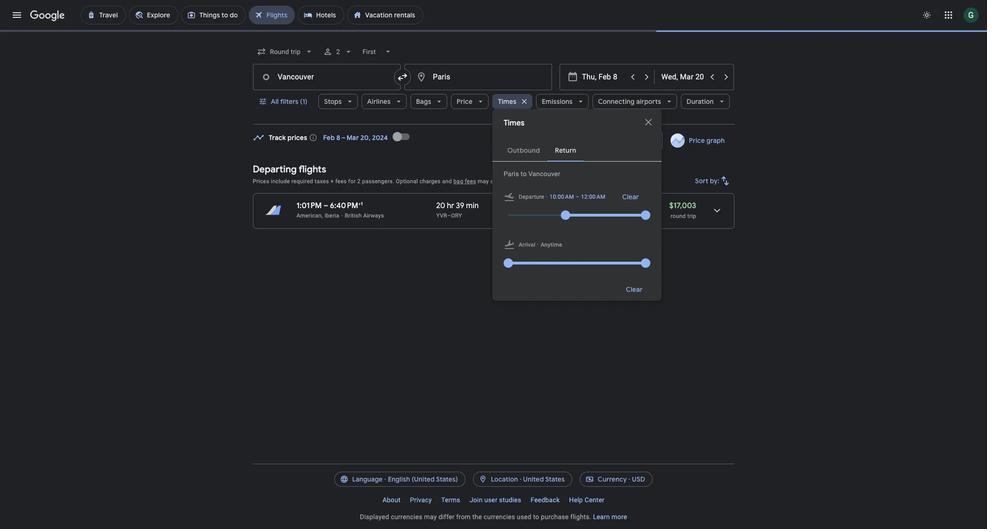 Task type: locate. For each thing, give the bounding box(es) containing it.
,
[[510, 213, 511, 219]]

6,575
[[564, 201, 582, 211]]

british
[[345, 213, 362, 219]]

0 vertical spatial times
[[498, 97, 517, 106]]

help center link
[[565, 493, 610, 508]]

price inside popup button
[[457, 97, 473, 106]]

leaves vancouver international airport at 1:01 pm on thursday, february 8 and arrives at paris-orly airport at 6:40 pm on friday, february 9. element
[[297, 201, 363, 211]]

1 currencies from the left
[[391, 514, 423, 521]]

times down times popup button
[[504, 119, 525, 128]]

connecting airports button
[[593, 90, 678, 113]]

hr
[[447, 201, 455, 211]]

to up passenger
[[521, 170, 527, 178]]

stops
[[504, 201, 522, 211]]

change appearance image
[[916, 4, 939, 26]]

united
[[524, 476, 544, 484]]

track
[[269, 134, 286, 142]]

currencies down the privacy
[[391, 514, 423, 521]]

learn more about tracked prices image
[[309, 134, 318, 142]]

co
[[594, 201, 606, 211]]

0 vertical spatial to
[[521, 170, 527, 178]]

1:01 pm – 6:40 pm + 1
[[297, 201, 363, 211]]

currencies down join user studies
[[484, 514, 515, 521]]

1 vertical spatial may
[[424, 514, 437, 521]]

0 horizontal spatial currencies
[[391, 514, 423, 521]]

english
[[388, 476, 410, 484]]

sort
[[695, 177, 709, 185]]

join user studies link
[[465, 493, 526, 508]]

0 horizontal spatial price
[[457, 97, 473, 106]]

swap origin and destination. image
[[397, 72, 408, 83]]

17003 US dollars text field
[[670, 201, 697, 211]]

track prices
[[269, 134, 307, 142]]

1 vertical spatial price
[[690, 136, 706, 145]]

0 vertical spatial clear button
[[611, 190, 651, 205]]

flight details. leaves vancouver international airport at 1:01 pm on thursday, february 8 and arrives at paris-orly airport at 6:40 pm on friday, february 9. image
[[706, 200, 729, 222]]

passenger
[[508, 178, 536, 185]]

united states
[[524, 476, 565, 484]]

for
[[349, 178, 356, 185]]

– inside search box
[[576, 194, 580, 200]]

price left "graph"
[[690, 136, 706, 145]]

to right the 'used'
[[534, 514, 540, 521]]

12:00 am
[[581, 194, 606, 200]]

departing flights
[[253, 164, 326, 176]]

fees right bag
[[465, 178, 477, 185]]

fees left the for
[[336, 178, 347, 185]]

location
[[491, 476, 518, 484]]

passengers.
[[362, 178, 395, 185]]

connecting airports
[[599, 97, 662, 106]]

1 horizontal spatial may
[[478, 178, 489, 185]]

times right "price" popup button on the top left of the page
[[498, 97, 517, 106]]

paris to vancouver
[[504, 170, 561, 178]]

Departure text field
[[582, 64, 626, 90]]

fees
[[336, 178, 347, 185], [465, 178, 477, 185]]

1 horizontal spatial currencies
[[484, 514, 515, 521]]

clear
[[623, 193, 640, 201], [626, 286, 643, 294]]

1 vertical spatial –
[[324, 201, 329, 211]]

– up 6,575
[[576, 194, 580, 200]]

$17,003 round trip
[[670, 201, 697, 220]]

2 stops dfw , mad
[[498, 201, 525, 219]]

1 horizontal spatial to
[[534, 514, 540, 521]]

kg
[[584, 201, 592, 211]]

price for price graph
[[690, 136, 706, 145]]

may left differ
[[424, 514, 437, 521]]

1 horizontal spatial –
[[448, 213, 451, 219]]

None search field
[[253, 40, 735, 301]]

graph
[[707, 136, 725, 145]]

help
[[570, 497, 583, 504]]

none search field containing times
[[253, 40, 735, 301]]

may
[[478, 178, 489, 185], [424, 514, 437, 521]]

total duration 20 hr 39 min. element
[[437, 201, 498, 212]]

0 horizontal spatial to
[[521, 170, 527, 178]]

price for price
[[457, 97, 473, 106]]

1 horizontal spatial price
[[690, 136, 706, 145]]

–
[[576, 194, 580, 200], [324, 201, 329, 211], [448, 213, 451, 219]]

terms
[[442, 497, 461, 504]]

all
[[271, 97, 279, 106]]

0 vertical spatial +
[[331, 178, 334, 185]]

1 vertical spatial +
[[358, 201, 361, 207]]

american, iberia
[[297, 213, 340, 219]]

2 stops flight. element
[[498, 201, 522, 212]]

0 vertical spatial may
[[478, 178, 489, 185]]

– inside 1:01 pm – 6:40 pm + 1
[[324, 201, 329, 211]]

1:01 pm
[[297, 201, 322, 211]]

0 vertical spatial price
[[457, 97, 473, 106]]

terms link
[[437, 493, 465, 508]]

required
[[292, 178, 313, 185]]

vancouver
[[529, 170, 561, 178]]

0 horizontal spatial –
[[324, 201, 329, 211]]

price inside button
[[690, 136, 706, 145]]

None text field
[[253, 64, 401, 90], [404, 64, 552, 90], [253, 64, 401, 90], [404, 64, 552, 90]]

2 inside popup button
[[336, 48, 340, 56]]

airlines button
[[362, 90, 407, 113]]

1 vertical spatial to
[[534, 514, 540, 521]]

used
[[517, 514, 532, 521]]

find the best price region
[[253, 126, 735, 157]]

0 horizontal spatial fees
[[336, 178, 347, 185]]

0 vertical spatial –
[[576, 194, 580, 200]]

1 vertical spatial clear
[[626, 286, 643, 294]]

None field
[[253, 43, 318, 60], [359, 43, 397, 60], [253, 43, 318, 60], [359, 43, 397, 60]]

Arrival time: 6:40 PM on  Friday, February 9. text field
[[330, 201, 363, 211]]

ory
[[451, 213, 462, 219]]

paris
[[504, 170, 519, 178]]

privacy
[[410, 497, 432, 504]]

departing
[[253, 164, 297, 176]]

+ up british airways
[[358, 201, 361, 207]]

bag fees button
[[454, 178, 477, 185]]

feedback
[[531, 497, 560, 504]]

2 fees from the left
[[465, 178, 477, 185]]

english (united states)
[[388, 476, 458, 484]]

price right the bags popup button
[[457, 97, 473, 106]]

(1)
[[300, 97, 307, 106]]

+ right taxes
[[331, 178, 334, 185]]

all filters (1)
[[271, 97, 307, 106]]

– for 10:00 am
[[576, 194, 580, 200]]

2
[[336, 48, 340, 56], [358, 178, 361, 185], [498, 201, 502, 211], [606, 204, 609, 212]]

bag
[[454, 178, 464, 185]]

1 fees from the left
[[336, 178, 347, 185]]

– up iberia
[[324, 201, 329, 211]]

times button
[[493, 90, 533, 113]]

+
[[331, 178, 334, 185], [358, 201, 361, 207]]

1 horizontal spatial +
[[358, 201, 361, 207]]

passenger assistance button
[[508, 178, 566, 185]]

2 horizontal spatial –
[[576, 194, 580, 200]]

all filters (1) button
[[253, 90, 315, 113]]

2 vertical spatial –
[[448, 213, 451, 219]]

 image
[[341, 213, 343, 219]]

arrival
[[519, 242, 536, 248]]

currencies
[[391, 514, 423, 521], [484, 514, 515, 521]]

– for 1:01 pm
[[324, 201, 329, 211]]

user
[[485, 497, 498, 504]]

8 – mar
[[337, 134, 359, 142]]

center
[[585, 497, 605, 504]]

airlines
[[367, 97, 391, 106]]

airports
[[637, 97, 662, 106]]

about link
[[378, 493, 406, 508]]

1 horizontal spatial fees
[[465, 178, 477, 185]]

1 vertical spatial clear button
[[615, 279, 655, 301]]

20 hr 39 min yvr – ory
[[437, 201, 479, 219]]

– down hr
[[448, 213, 451, 219]]

close dialog image
[[643, 117, 655, 128]]

assistance
[[537, 178, 566, 185]]

main menu image
[[11, 9, 23, 21]]

may left apply.
[[478, 178, 489, 185]]

more
[[612, 514, 628, 521]]

0 horizontal spatial +
[[331, 178, 334, 185]]



Task type: vqa. For each thing, say whether or not it's contained in the screenshot.
the rightmost Continue button
no



Task type: describe. For each thing, give the bounding box(es) containing it.
stops button
[[319, 90, 358, 113]]

20,
[[361, 134, 371, 142]]

flights.
[[571, 514, 592, 521]]

2 inside 6,575 kg co 2
[[606, 204, 609, 212]]

join
[[470, 497, 483, 504]]

filters
[[280, 97, 298, 106]]

min
[[466, 201, 479, 211]]

loading results progress bar
[[0, 30, 988, 32]]

optional
[[396, 178, 418, 185]]

help center
[[570, 497, 605, 504]]

bags button
[[411, 90, 448, 113]]

6,575 kg co 2
[[564, 201, 609, 212]]

join user studies
[[470, 497, 522, 504]]

mad
[[513, 213, 525, 219]]

differ
[[439, 514, 455, 521]]

sort by:
[[695, 177, 720, 185]]

2 inside 2 stops dfw , mad
[[498, 201, 502, 211]]

prices
[[253, 178, 270, 185]]

sort by: button
[[692, 170, 735, 192]]

privacy link
[[406, 493, 437, 508]]

by:
[[710, 177, 720, 185]]

flights
[[299, 164, 326, 176]]

prices
[[288, 134, 307, 142]]

connecting
[[599, 97, 635, 106]]

departing flights main content
[[253, 126, 735, 237]]

states)
[[436, 476, 458, 484]]

2 button
[[319, 40, 357, 63]]

prices include required taxes + fees for 2 passengers. optional charges and bag fees may apply. passenger assistance
[[253, 178, 566, 185]]

charges
[[420, 178, 441, 185]]

stops
[[324, 97, 342, 106]]

– inside 20 hr 39 min yvr – ory
[[448, 213, 451, 219]]

anytime
[[541, 242, 563, 248]]

feedback link
[[526, 493, 565, 508]]

duration button
[[681, 90, 730, 113]]

the
[[473, 514, 482, 521]]

10:00 am – 12:00 am
[[550, 194, 606, 200]]

+ inside 1:01 pm – 6:40 pm + 1
[[358, 201, 361, 207]]

emissions
[[542, 97, 573, 106]]

6:40 pm
[[330, 201, 358, 211]]

currency
[[598, 476, 627, 484]]

to inside search box
[[521, 170, 527, 178]]

+42%
[[564, 213, 578, 219]]

Return text field
[[662, 64, 705, 90]]

$17,003
[[670, 201, 697, 211]]

about
[[383, 497, 401, 504]]

from
[[457, 514, 471, 521]]

iberia
[[325, 213, 340, 219]]

feb
[[323, 134, 335, 142]]

emissions
[[580, 213, 607, 219]]

learn
[[593, 514, 610, 521]]

Departure time: 1:01 PM. text field
[[297, 201, 322, 211]]

apply.
[[491, 178, 506, 185]]

displayed currencies may differ from the currencies used to purchase flights. learn more
[[360, 514, 628, 521]]

1
[[361, 201, 363, 207]]

 image inside departing flights main content
[[341, 213, 343, 219]]

british airways
[[345, 213, 384, 219]]

may inside departing flights main content
[[478, 178, 489, 185]]

include
[[271, 178, 290, 185]]

times inside times popup button
[[498, 97, 517, 106]]

american,
[[297, 213, 323, 219]]

layover (1 of 2) is a 2 hr 54 min layover at dallas/fort worth international airport in dallas. layover (2 of 2) is a 2 hr layover at adolfo suárez madrid–barajas airport in madrid. element
[[498, 212, 559, 220]]

and
[[442, 178, 452, 185]]

0 vertical spatial clear
[[623, 193, 640, 201]]

2 currencies from the left
[[484, 514, 515, 521]]

39
[[456, 201, 465, 211]]

emissions button
[[537, 90, 589, 113]]

trip
[[688, 213, 697, 220]]

studies
[[500, 497, 522, 504]]

yvr
[[437, 213, 448, 219]]

20
[[437, 201, 446, 211]]

1 vertical spatial times
[[504, 119, 525, 128]]

dfw
[[498, 213, 510, 219]]

0 horizontal spatial may
[[424, 514, 437, 521]]

2024
[[372, 134, 388, 142]]

states
[[546, 476, 565, 484]]

usd
[[633, 476, 646, 484]]

10:00 am
[[550, 194, 575, 200]]

+42% emissions
[[564, 213, 607, 219]]

(united
[[412, 476, 435, 484]]

round
[[671, 213, 686, 220]]

departure
[[519, 194, 545, 200]]

feb 8 – mar 20, 2024
[[323, 134, 388, 142]]

price button
[[451, 90, 489, 113]]

displayed
[[360, 514, 389, 521]]



